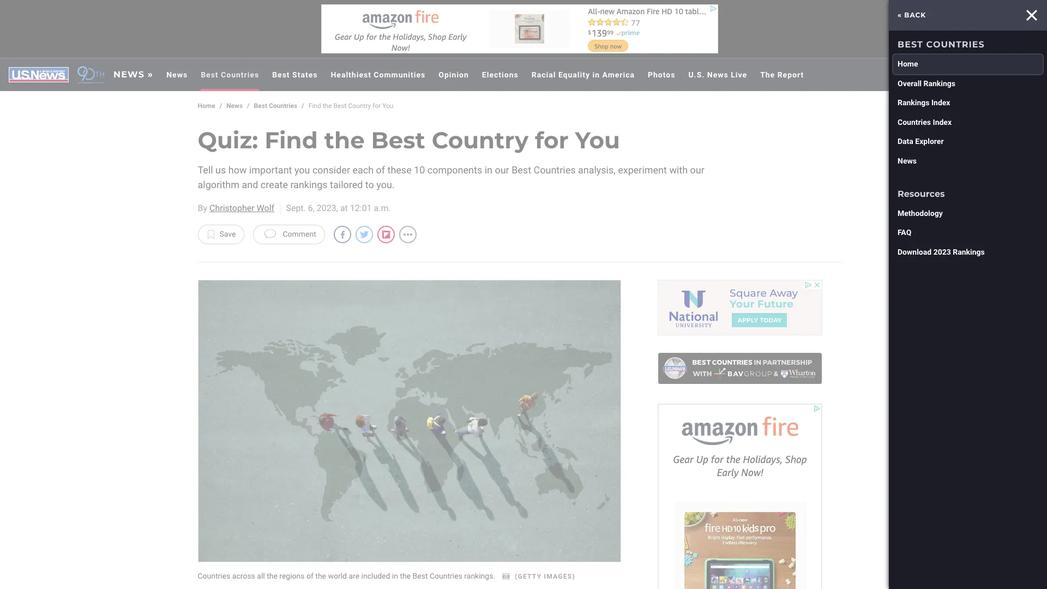 Task type: vqa. For each thing, say whether or not it's contained in the screenshot.
OPINION link
yes



Task type: describe. For each thing, give the bounding box(es) containing it.
by
[[198, 203, 207, 213]]

to
[[366, 179, 374, 190]]

10
[[414, 164, 425, 176]]

2 close image from the left
[[1027, 10, 1038, 21]]

tailored
[[330, 179, 363, 190]]

methodology
[[898, 209, 943, 217]]

download 2023 rankings
[[898, 248, 985, 256]]

photos link
[[642, 58, 682, 91]]

u.s. news live link
[[682, 58, 754, 91]]

best states
[[272, 70, 318, 79]]

»
[[968, 53, 973, 64]]

the
[[761, 70, 776, 79]]

algorithm
[[198, 179, 240, 190]]

photos
[[648, 70, 676, 79]]

experiment
[[618, 164, 667, 176]]

sept.
[[286, 203, 306, 213]]

1 our from the left
[[495, 164, 509, 176]]

how
[[229, 164, 247, 176]]

states
[[293, 70, 318, 79]]

|
[[279, 201, 282, 216]]

at
[[340, 203, 348, 213]]

overall rankings
[[898, 79, 956, 88]]

u.s. news and world report logo image
[[9, 67, 69, 82]]

rankings index
[[898, 98, 951, 107]]

across
[[232, 572, 255, 581]]

« back button
[[894, 7, 931, 24]]

live
[[731, 70, 748, 79]]

each
[[353, 164, 374, 176]]

data explorer link
[[894, 132, 1043, 152]]

1 vertical spatial country
[[432, 126, 529, 155]]

opinion
[[439, 70, 469, 79]]

you
[[295, 164, 310, 176]]

included
[[362, 572, 390, 581]]

racial
[[532, 70, 556, 79]]

overall rankings link
[[894, 74, 1043, 93]]

the up "consider"
[[325, 126, 365, 155]]

christopher wolf link
[[210, 203, 275, 213]]

u.s.
[[689, 70, 705, 79]]

healthiest
[[331, 70, 372, 79]]

quiz:
[[198, 126, 258, 155]]

save button
[[198, 225, 245, 244]]

wolf
[[257, 203, 275, 213]]

rankings inside overall rankings link
[[924, 79, 956, 88]]

healthiest communities link
[[324, 58, 432, 91]]

rankings index link
[[894, 93, 1043, 113]]

faq link
[[894, 223, 1043, 243]]

find the best country for you
[[309, 102, 394, 110]]

faq
[[898, 228, 912, 237]]

consider
[[313, 164, 350, 176]]

resources
[[898, 189, 945, 199]]

1 vertical spatial you
[[575, 126, 620, 155]]

racial equality in america
[[532, 70, 635, 79]]

best states link
[[266, 58, 324, 91]]

these
[[388, 164, 412, 176]]

best countries »
[[898, 53, 973, 64]]

data explorer
[[898, 137, 944, 146]]

all
[[257, 572, 265, 581]]

the right included
[[400, 572, 411, 581]]

rankings.
[[465, 572, 496, 581]]

elections link
[[476, 58, 525, 91]]

rankings inside download 2023 rankings link
[[953, 248, 985, 256]]

quiz: find the best country for you
[[198, 126, 620, 155]]

of inside the tell us how important you consider each of these 10 components in our best countries analysis, experiment with our algorithm and create rankings tailored to you.
[[376, 164, 385, 176]]

christopher
[[210, 203, 255, 213]]

90th anniversary logo image
[[77, 66, 105, 84]]

tell us how important you consider each of these 10 components in our best countries analysis, experiment with our algorithm and create rankings tailored to you.
[[198, 164, 705, 190]]

the left world
[[316, 572, 326, 581]]

search image
[[971, 68, 984, 81]]

2023
[[934, 248, 952, 256]]

opinion link
[[432, 58, 476, 91]]

the down healthiest
[[323, 102, 332, 110]]

methodology link
[[894, 204, 1043, 223]]

1 horizontal spatial for
[[535, 126, 569, 155]]

by christopher wolf | sept. 6, 2023, at 12:01 a.m.
[[198, 201, 391, 216]]

comment
[[283, 230, 316, 239]]

best countries for best countries link to the top
[[898, 39, 985, 50]]

open extra navigation menu image
[[1017, 68, 1030, 81]]

healthiest communities
[[331, 70, 426, 79]]

countries index
[[898, 118, 952, 126]]

and
[[242, 179, 258, 190]]

america
[[603, 70, 635, 79]]



Task type: locate. For each thing, give the bounding box(es) containing it.
0 horizontal spatial in
[[392, 572, 398, 581]]

2 vertical spatial best countries
[[254, 102, 298, 110]]

« back
[[898, 11, 927, 19]]

1 vertical spatial home
[[198, 102, 215, 110]]

us
[[216, 164, 226, 176]]

(getty images)
[[515, 573, 576, 581]]

0 vertical spatial in
[[593, 70, 600, 79]]

country
[[348, 102, 371, 110], [432, 126, 529, 155]]

1 vertical spatial index
[[933, 118, 952, 126]]

rankings down faq link
[[953, 248, 985, 256]]

1 horizontal spatial you
[[575, 126, 620, 155]]

1 vertical spatial advertisement region
[[658, 281, 822, 335]]

countries inside the tell us how important you consider each of these 10 components in our best countries analysis, experiment with our algorithm and create rankings tailored to you.
[[534, 164, 576, 176]]

1 horizontal spatial of
[[376, 164, 385, 176]]

0 vertical spatial you
[[383, 102, 394, 110]]

2 vertical spatial best countries link
[[254, 102, 298, 111]]

you up analysis,
[[575, 126, 620, 155]]

country up components
[[432, 126, 529, 155]]

regions
[[280, 572, 305, 581]]

1 vertical spatial rankings
[[898, 98, 930, 107]]

you down the healthiest communities link
[[383, 102, 394, 110]]

1 vertical spatial find
[[265, 126, 318, 155]]

in right components
[[485, 164, 493, 176]]

index down the overall rankings at top right
[[932, 98, 951, 107]]

index for rankings index
[[932, 98, 951, 107]]

1 horizontal spatial home link
[[894, 55, 1043, 74]]

find
[[309, 102, 321, 110], [265, 126, 318, 155]]

group of young adults, photographed from above, on various painted tarmac surface, at sunrise. image
[[198, 280, 621, 563]]

of up you.
[[376, 164, 385, 176]]

0 horizontal spatial for
[[373, 102, 381, 110]]

home link up the quiz:
[[198, 102, 215, 111]]

with
[[670, 164, 688, 176]]

2 vertical spatial in
[[392, 572, 398, 581]]

in inside the tell us how important you consider each of these 10 components in our best countries analysis, experiment with our algorithm and create rankings tailored to you.
[[485, 164, 493, 176]]

the right all
[[267, 572, 278, 581]]

2 vertical spatial advertisement region
[[658, 405, 822, 589]]

save
[[220, 230, 236, 239]]

2 horizontal spatial in
[[593, 70, 600, 79]]

1 vertical spatial home link
[[198, 102, 215, 111]]

elections
[[482, 70, 519, 79]]

home up the quiz:
[[198, 102, 215, 110]]

download 2023 rankings link
[[894, 243, 1043, 262]]

news
[[898, 9, 929, 19], [113, 69, 145, 80], [167, 70, 188, 79], [708, 70, 729, 79], [227, 102, 243, 110], [898, 157, 917, 165]]

rankings inside rankings index link
[[898, 98, 930, 107]]

2 our from the left
[[691, 164, 705, 176]]

0 vertical spatial home link
[[894, 55, 1043, 74]]

index for countries index
[[933, 118, 952, 126]]

are
[[349, 572, 360, 581]]

create
[[261, 179, 288, 190]]

1 vertical spatial in
[[485, 164, 493, 176]]

0 horizontal spatial home link
[[198, 102, 215, 111]]

0 vertical spatial for
[[373, 102, 381, 110]]

equality
[[559, 70, 590, 79]]

countries index link
[[894, 113, 1043, 132]]

analysis,
[[578, 164, 616, 176]]

home up overall
[[898, 59, 919, 68]]

countries across all the regions of the world are included in the best countries rankings.
[[198, 572, 496, 581]]

in
[[593, 70, 600, 79], [485, 164, 493, 176], [392, 572, 398, 581]]

of right regions
[[307, 572, 314, 581]]

home link
[[894, 55, 1043, 74], [198, 102, 215, 111]]

1 close image from the left
[[1019, 10, 1030, 21]]

news link
[[898, 9, 929, 19], [160, 58, 194, 91], [109, 65, 158, 84], [227, 102, 243, 111], [894, 152, 1043, 171]]

images)
[[544, 573, 576, 581]]

0 horizontal spatial home
[[198, 102, 215, 110]]

our right with
[[691, 164, 705, 176]]

1 vertical spatial of
[[307, 572, 314, 581]]

rankings up rankings index
[[924, 79, 956, 88]]

0 vertical spatial rankings
[[924, 79, 956, 88]]

world
[[328, 572, 347, 581]]

find up you
[[265, 126, 318, 155]]

6,
[[308, 203, 315, 213]]

rankings
[[291, 179, 328, 190]]

1 vertical spatial for
[[535, 126, 569, 155]]

1 vertical spatial best countries
[[201, 70, 259, 79]]

our
[[495, 164, 509, 176], [691, 164, 705, 176]]

0 vertical spatial advertisement region
[[321, 4, 718, 53]]

you.
[[377, 179, 395, 190]]

0 horizontal spatial of
[[307, 572, 314, 581]]

2023,
[[317, 203, 338, 213]]

the report link
[[754, 58, 811, 91]]

overall
[[898, 79, 922, 88]]

of
[[376, 164, 385, 176], [307, 572, 314, 581]]

the report
[[761, 70, 804, 79]]

1 vertical spatial best countries link
[[194, 58, 266, 91]]

0 vertical spatial best countries link
[[898, 39, 985, 50]]

for
[[373, 102, 381, 110], [535, 126, 569, 155]]

best inside the tell us how important you consider each of these 10 components in our best countries analysis, experiment with our algorithm and create rankings tailored to you.
[[512, 164, 532, 176]]

0 horizontal spatial you
[[383, 102, 394, 110]]

racial equality in america link
[[525, 58, 642, 91]]

u.s. news live
[[689, 70, 748, 79]]

0 vertical spatial home
[[898, 59, 919, 68]]

countries inside "countries index" link
[[898, 118, 932, 126]]

12:01
[[350, 203, 372, 213]]

a.m.
[[374, 203, 391, 213]]

index
[[932, 98, 951, 107], [933, 118, 952, 126]]

best
[[898, 39, 924, 50], [898, 53, 919, 64], [201, 70, 219, 79], [272, 70, 290, 79], [254, 102, 267, 110], [334, 102, 347, 110], [371, 126, 426, 155], [512, 164, 532, 176], [413, 572, 428, 581]]

in right included
[[392, 572, 398, 581]]

0 vertical spatial of
[[376, 164, 385, 176]]

components
[[428, 164, 482, 176]]

home
[[898, 59, 919, 68], [198, 102, 215, 110]]

communities
[[374, 70, 426, 79]]

1 horizontal spatial in
[[485, 164, 493, 176]]

0 vertical spatial find
[[309, 102, 321, 110]]

the
[[323, 102, 332, 110], [325, 126, 365, 155], [267, 572, 278, 581], [316, 572, 326, 581], [400, 572, 411, 581]]

find down states
[[309, 102, 321, 110]]

home link up rankings index link
[[894, 55, 1043, 74]]

comment button
[[253, 225, 325, 244]]

0 vertical spatial best countries
[[898, 39, 985, 50]]

country down healthiest
[[348, 102, 371, 110]]

explorer
[[916, 137, 944, 146]]

0 vertical spatial country
[[348, 102, 371, 110]]

0 horizontal spatial our
[[495, 164, 509, 176]]

tell
[[198, 164, 213, 176]]

close image
[[1019, 10, 1030, 21], [1027, 10, 1038, 21]]

1 horizontal spatial home
[[898, 59, 919, 68]]

download
[[898, 248, 932, 256]]

our right components
[[495, 164, 509, 176]]

0 horizontal spatial country
[[348, 102, 371, 110]]

index up explorer
[[933, 118, 952, 126]]

best countries link
[[898, 39, 985, 50], [194, 58, 266, 91], [254, 102, 298, 111]]

you
[[383, 102, 394, 110], [575, 126, 620, 155]]

data
[[898, 137, 914, 146]]

advertisement region
[[321, 4, 718, 53], [658, 281, 822, 335], [658, 405, 822, 589]]

best countries for best countries link to the middle
[[201, 70, 259, 79]]

important
[[249, 164, 292, 176]]

1 horizontal spatial country
[[432, 126, 529, 155]]

2 vertical spatial rankings
[[953, 248, 985, 256]]

best countries
[[898, 39, 985, 50], [201, 70, 259, 79], [254, 102, 298, 110]]

rankings down overall
[[898, 98, 930, 107]]

in right equality
[[593, 70, 600, 79]]

0 vertical spatial index
[[932, 98, 951, 107]]

report
[[778, 70, 804, 79]]

1 horizontal spatial our
[[691, 164, 705, 176]]

(getty
[[515, 573, 542, 581]]



